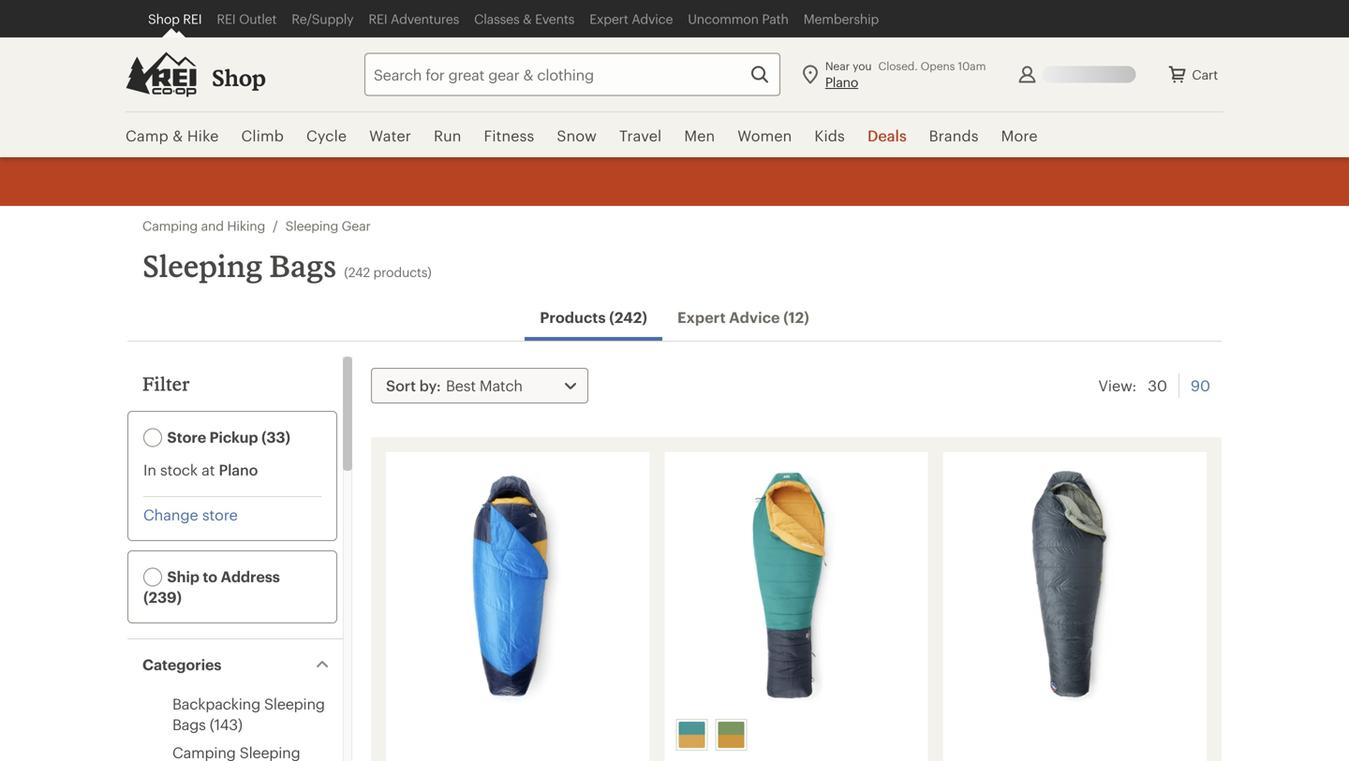 Task type: vqa. For each thing, say whether or not it's contained in the screenshot.
Store Pickup (33)
yes



Task type: describe. For each thing, give the bounding box(es) containing it.
near
[[825, 59, 850, 73]]

camp
[[126, 127, 169, 144]]

categories button
[[127, 640, 343, 690]]

ship
[[167, 568, 199, 586]]

(239)
[[143, 589, 182, 606]]

run button
[[423, 112, 473, 159]]

classes & events link
[[467, 0, 582, 37]]

none field inside shop 'banner'
[[364, 53, 780, 96]]

pickup
[[209, 429, 258, 446]]

(12)
[[783, 309, 809, 326]]

rei outlet
[[217, 11, 277, 26]]

30
[[1148, 377, 1167, 394]]

products (242)
[[540, 309, 647, 326]]

men
[[684, 127, 715, 144]]

re/supply
[[292, 11, 354, 26]]

10am
[[958, 59, 986, 73]]

women button
[[726, 112, 803, 159]]

address
[[221, 568, 280, 586]]

climb
[[241, 127, 284, 144]]

filter
[[142, 373, 190, 395]]

camping and hiking link
[[142, 217, 265, 234]]

men button
[[673, 112, 726, 159]]

uncommon path
[[688, 11, 789, 26]]

you
[[853, 59, 872, 73]]

hiking
[[227, 218, 265, 233]]

1 vertical spatial sleeping
[[142, 248, 263, 284]]

classes
[[474, 11, 520, 26]]

big agnes anthracite 20 sleeping bag - men's 0 image
[[954, 464, 1195, 712]]

rei adventures link
[[361, 0, 467, 37]]

the north face one bag sleeping bag 0 image
[[397, 464, 638, 712]]

opens
[[921, 59, 955, 73]]

expert advice
[[589, 11, 673, 26]]

plano inside near you closed. opens 10am plano
[[825, 74, 858, 89]]

& for classes
[[523, 11, 532, 26]]

events
[[535, 11, 574, 26]]

products (242) button
[[525, 298, 662, 341]]

90 link
[[1191, 374, 1210, 398]]

(242
[[344, 265, 370, 280]]

products)
[[373, 265, 432, 280]]

shop for shop rei
[[148, 11, 180, 26]]

sleeping inside backpacking sleeping bags
[[264, 696, 325, 713]]

water
[[369, 127, 411, 144]]

stock
[[160, 461, 198, 479]]

cycle button
[[295, 112, 358, 159]]

camping and hiking / sleeping gear
[[142, 218, 371, 233]]

path
[[762, 11, 789, 26]]

camp & hike button
[[126, 112, 230, 159]]

(143)
[[210, 716, 243, 734]]

products
[[540, 309, 606, 326]]

shop banner
[[0, 0, 1349, 159]]

more
[[1001, 127, 1038, 144]]

camp & hike
[[126, 127, 219, 144]]

rei co-op, go to rei.com home page image
[[126, 52, 197, 97]]

fitness button
[[473, 112, 546, 159]]

climb button
[[230, 112, 295, 159]]

in
[[143, 461, 156, 479]]

classes & events
[[474, 11, 574, 26]]

near you closed. opens 10am plano
[[825, 59, 986, 89]]

gear
[[342, 218, 371, 233]]

deals
[[867, 127, 907, 144]]

camping
[[142, 218, 198, 233]]

store
[[202, 506, 238, 524]]

rei co-op, go to rei.com home page link
[[126, 52, 197, 97]]

snow
[[557, 127, 597, 144]]

expert advice link
[[582, 0, 680, 37]]

store
[[167, 429, 206, 446]]

and
[[201, 218, 224, 233]]

fitness
[[484, 127, 534, 144]]

expert advice (12)
[[677, 309, 809, 326]]

snow button
[[546, 112, 608, 159]]

90
[[1191, 377, 1210, 394]]

brands
[[929, 127, 979, 144]]

in stock at plano
[[143, 461, 258, 479]]

ryegrass green image
[[718, 722, 744, 749]]

ship to address (239) button
[[132, 556, 333, 619]]

none search field inside shop 'banner'
[[331, 53, 780, 96]]

sleeping gear link
[[285, 217, 371, 234]]

adventures
[[391, 11, 459, 26]]

store pickup (33)
[[164, 429, 290, 446]]



Task type: locate. For each thing, give the bounding box(es) containing it.
cart
[[1192, 67, 1218, 82]]

(33)
[[261, 429, 290, 446]]

sleeping right /
[[285, 218, 338, 233]]

1 rei from the left
[[183, 11, 202, 26]]

hike
[[187, 127, 219, 144]]

shop
[[148, 11, 180, 26], [212, 64, 266, 91]]

2 vertical spatial sleeping
[[264, 696, 325, 713]]

rei
[[183, 11, 202, 26], [217, 11, 236, 26], [369, 11, 387, 26]]

0 vertical spatial advice
[[632, 11, 673, 26]]

expert for expert advice
[[589, 11, 628, 26]]

kids button
[[803, 112, 856, 159]]

& inside camp & hike dropdown button
[[173, 127, 183, 144]]

1 horizontal spatial shop
[[212, 64, 266, 91]]

& for camp
[[173, 127, 183, 144]]

uncommon path link
[[680, 0, 796, 37]]

3 rei from the left
[[369, 11, 387, 26]]

rei left adventures
[[369, 11, 387, 26]]

0 horizontal spatial shop
[[148, 11, 180, 26]]

sleeping down camping and hiking link
[[142, 248, 263, 284]]

bags down sleeping gear link at the top left of the page
[[270, 248, 337, 284]]

0 horizontal spatial expert
[[589, 11, 628, 26]]

advice left (12) at the top
[[729, 309, 780, 326]]

1 vertical spatial expert
[[677, 309, 726, 326]]

1 horizontal spatial bags
[[270, 248, 337, 284]]

view:
[[1098, 377, 1137, 394]]

more button
[[990, 112, 1049, 159]]

rei left rei outlet link
[[183, 11, 202, 26]]

change store button
[[143, 505, 238, 526]]

re/supply link
[[284, 0, 361, 37]]

kids
[[815, 127, 845, 144]]

group
[[672, 716, 919, 755]]

rei adventures
[[369, 11, 459, 26]]

promotional messages marquee
[[0, 157, 1349, 206]]

women
[[738, 127, 792, 144]]

1 vertical spatial advice
[[729, 309, 780, 326]]

travel button
[[608, 112, 673, 159]]

expert inside expert advice (12) button
[[677, 309, 726, 326]]

cycle
[[306, 127, 347, 144]]

rei outlet link
[[209, 0, 284, 37]]

& left hike
[[173, 127, 183, 144]]

1 vertical spatial plano
[[219, 461, 258, 479]]

0 vertical spatial plano
[[825, 74, 858, 89]]

change store
[[143, 506, 238, 524]]

bags inside backpacking sleeping bags
[[172, 716, 206, 734]]

&
[[523, 11, 532, 26], [173, 127, 183, 144]]

0 horizontal spatial plano
[[219, 461, 258, 479]]

plano
[[825, 74, 858, 89], [219, 461, 258, 479]]

rei left outlet at left
[[217, 11, 236, 26]]

/
[[273, 218, 278, 233]]

None field
[[364, 53, 780, 96]]

0 vertical spatial bags
[[270, 248, 337, 284]]

1 vertical spatial &
[[173, 127, 183, 144]]

travel
[[619, 127, 662, 144]]

1 horizontal spatial &
[[523, 11, 532, 26]]

expert for expert advice (12)
[[677, 309, 726, 326]]

0 horizontal spatial bags
[[172, 716, 206, 734]]

advice left uncommon
[[632, 11, 673, 26]]

1 horizontal spatial advice
[[729, 309, 780, 326]]

1 horizontal spatial plano
[[825, 74, 858, 89]]

bags down "backpacking"
[[172, 716, 206, 734]]

expert advice (12) button
[[662, 298, 824, 337]]

shop down rei outlet link
[[212, 64, 266, 91]]

water button
[[358, 112, 423, 159]]

& left "events"
[[523, 11, 532, 26]]

shop for shop
[[212, 64, 266, 91]]

None search field
[[331, 53, 780, 96]]

& inside the classes & events link
[[523, 11, 532, 26]]

membership link
[[796, 0, 886, 37]]

advice inside button
[[729, 309, 780, 326]]

shop rei link
[[141, 0, 209, 37]]

1 horizontal spatial expert
[[677, 309, 726, 326]]

deals button
[[856, 112, 918, 159]]

closed.
[[878, 59, 918, 73]]

change
[[143, 506, 198, 524]]

backpacking sleeping bags link
[[172, 696, 325, 734]]

advice inside shop 'banner'
[[632, 11, 673, 26]]

rei for rei outlet
[[217, 11, 236, 26]]

0 vertical spatial &
[[523, 11, 532, 26]]

1 vertical spatial shop
[[212, 64, 266, 91]]

shop link
[[212, 64, 266, 92]]

expert inside expert advice link
[[589, 11, 628, 26]]

uncommon
[[688, 11, 759, 26]]

0 horizontal spatial advice
[[632, 11, 673, 26]]

rei co-op trailmade 20 sleeping bag 0 image
[[676, 464, 917, 712]]

plano down 'near'
[[825, 74, 858, 89]]

0 horizontal spatial rei
[[183, 11, 202, 26]]

advice
[[632, 11, 673, 26], [729, 309, 780, 326]]

sleeping
[[285, 218, 338, 233], [142, 248, 263, 284], [264, 696, 325, 713]]

to
[[203, 568, 217, 586]]

balsam teal image
[[679, 722, 705, 749]]

expert right "events"
[[589, 11, 628, 26]]

0 vertical spatial expert
[[589, 11, 628, 26]]

rei for rei adventures
[[369, 11, 387, 26]]

shop up rei co-op, go to rei.com home page link
[[148, 11, 180, 26]]

bags
[[270, 248, 337, 284], [172, 716, 206, 734]]

outlet
[[239, 11, 277, 26]]

expert right (242)
[[677, 309, 726, 326]]

advice for expert advice (12)
[[729, 309, 780, 326]]

search image
[[748, 63, 771, 86]]

2 rei from the left
[[217, 11, 236, 26]]

0 vertical spatial shop
[[148, 11, 180, 26]]

0 vertical spatial sleeping
[[285, 218, 338, 233]]

1 vertical spatial bags
[[172, 716, 206, 734]]

shop rei
[[148, 11, 202, 26]]

0 horizontal spatial &
[[173, 127, 183, 144]]

(242)
[[609, 309, 647, 326]]

brands button
[[918, 112, 990, 159]]

sleeping down categories dropdown button
[[264, 696, 325, 713]]

Search for great gear & clothing text field
[[364, 53, 780, 96]]

advice for expert advice
[[632, 11, 673, 26]]

plano right at
[[219, 461, 258, 479]]

backpacking sleeping bags
[[172, 696, 325, 734]]

membership
[[804, 11, 879, 26]]

at
[[202, 461, 215, 479]]

2 horizontal spatial rei
[[369, 11, 387, 26]]

expert
[[589, 11, 628, 26], [677, 309, 726, 326]]

1 horizontal spatial rei
[[217, 11, 236, 26]]

cart link
[[1155, 52, 1229, 97]]

backpacking
[[172, 696, 260, 713]]

sleeping bags (242 products)
[[142, 248, 432, 284]]

categories
[[142, 656, 221, 674]]

ship to address (239)
[[143, 568, 280, 606]]



